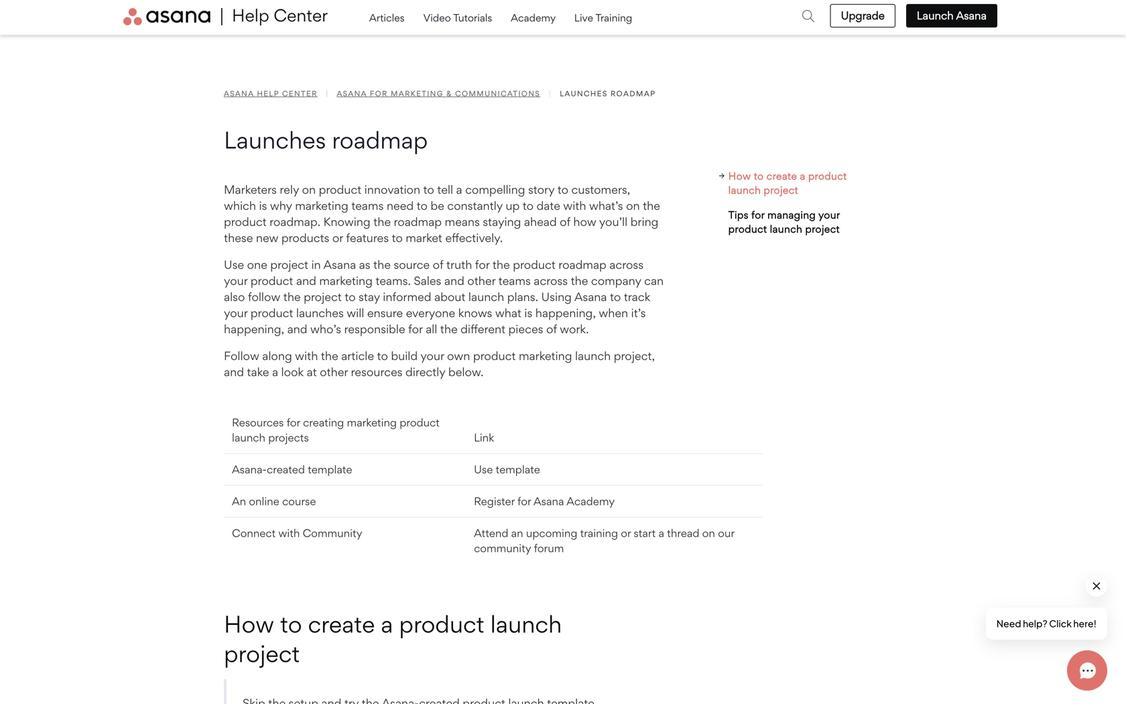 Task type: vqa. For each thing, say whether or not it's contained in the screenshot.
the "receive" within All members of that project should receive email notifications when comments or @mentions are made.
no



Task type: locate. For each thing, give the bounding box(es) containing it.
with up at at the left
[[295, 349, 318, 363]]

is left why
[[259, 199, 267, 213]]

track
[[624, 290, 651, 304]]

1 horizontal spatial how
[[729, 170, 751, 182]]

0 horizontal spatial or
[[333, 231, 343, 245]]

asana left help
[[224, 89, 254, 98]]

project inside tips for managing your product launch project
[[806, 223, 840, 235]]

the up 'bring'
[[643, 199, 661, 213]]

1 vertical spatial how to create a product launch project
[[224, 610, 562, 668]]

asana-
[[232, 463, 267, 476]]

1 horizontal spatial launches
[[560, 89, 608, 98]]

your down also
[[224, 306, 248, 320]]

tips for managing your product launch project link
[[719, 203, 881, 241]]

you'll
[[600, 215, 628, 229]]

community
[[303, 527, 363, 540]]

1 horizontal spatial launches roadmap
[[557, 89, 656, 98]]

for inside resources for creating marketing product launch projects
[[287, 416, 300, 429]]

template
[[308, 463, 352, 476], [496, 463, 540, 476]]

2 vertical spatial on
[[703, 527, 716, 540]]

0 vertical spatial how
[[729, 170, 751, 182]]

marketing
[[295, 199, 349, 213], [319, 274, 373, 288], [519, 349, 572, 363], [347, 416, 397, 429]]

online
[[249, 495, 280, 508]]

sales
[[414, 274, 442, 288]]

create
[[767, 170, 798, 182], [308, 610, 375, 639]]

a inside start a thread on our community forum
[[659, 527, 665, 540]]

across up "using"
[[534, 274, 568, 288]]

1 horizontal spatial is
[[525, 306, 533, 320]]

launches
[[560, 89, 608, 98], [224, 126, 326, 154]]

on inside start a thread on our community forum
[[703, 527, 716, 540]]

for inside tips for managing your product launch project
[[752, 209, 765, 221]]

0 horizontal spatial template
[[308, 463, 352, 476]]

1 horizontal spatial create
[[767, 170, 798, 182]]

1 horizontal spatial asana help center help center home page image
[[226, 8, 328, 25]]

launches
[[296, 306, 344, 320]]

0 horizontal spatial across
[[534, 274, 568, 288]]

of left work.
[[547, 322, 557, 336]]

attend
[[474, 527, 509, 540]]

means
[[445, 215, 480, 229]]

how
[[729, 170, 751, 182], [224, 610, 274, 639]]

your up directly at the left
[[421, 349, 444, 363]]

staying
[[483, 215, 521, 229]]

across up 'company'
[[610, 258, 644, 272]]

0 horizontal spatial launches
[[224, 126, 326, 154]]

2 horizontal spatial on
[[703, 527, 716, 540]]

effectively.
[[446, 231, 503, 245]]

project
[[764, 184, 799, 196], [806, 223, 840, 235], [270, 258, 309, 272], [304, 290, 342, 304], [224, 640, 300, 668]]

1 vertical spatial or
[[621, 527, 631, 540]]

template down resources for creating marketing product launch projects
[[308, 463, 352, 476]]

the down effectively.
[[493, 258, 510, 272]]

rely
[[280, 182, 299, 197]]

teams
[[352, 199, 384, 213], [499, 274, 531, 288]]

article
[[341, 349, 374, 363]]

follow
[[224, 349, 259, 363]]

0 horizontal spatial other
[[320, 365, 348, 379]]

forum
[[534, 542, 564, 555]]

0 horizontal spatial of
[[433, 258, 444, 272]]

and down in
[[296, 274, 316, 288]]

asana help center help center home page image
[[123, 8, 223, 25], [226, 8, 328, 25]]

roadmap inside the marketers rely on product innovation to tell a compelling story to customers, which is why marketing teams need to be constantly up to date with what's on the product roadmap. knowing the roadmap means staying ahead of how you'll bring these new products or features to market effectively.
[[394, 215, 442, 229]]

roadmap inside use one project in asana as the source of truth for the product roadmap across your product and marketing teams. sales and other teams across the company can also follow the project to stay informed about launch plans. using asana to track your product launches will ensure everyone knows what is happening, when it's happening, and who's responsible for all the different pieces of work.
[[559, 258, 607, 272]]

plans.
[[508, 290, 539, 304]]

for for register for asana academy
[[518, 495, 531, 508]]

1 horizontal spatial other
[[468, 274, 496, 288]]

teams up plans.
[[499, 274, 531, 288]]

marketing down pieces
[[519, 349, 572, 363]]

for left marketing
[[370, 89, 388, 98]]

ahead
[[524, 215, 557, 229]]

0 horizontal spatial asana help center help center home page image
[[123, 8, 223, 25]]

1 vertical spatial launches
[[224, 126, 326, 154]]

the right as
[[374, 258, 391, 272]]

use left one
[[224, 258, 244, 272]]

2 vertical spatial of
[[547, 322, 557, 336]]

launch asana
[[917, 9, 987, 22]]

the down who's
[[321, 349, 339, 363]]

1 vertical spatial other
[[320, 365, 348, 379]]

tips
[[729, 209, 749, 221]]

other inside use one project in asana as the source of truth for the product roadmap across your product and marketing teams. sales and other teams across the company can also follow the project to stay informed about launch plans. using asana to track your product launches will ensure everyone knows what is happening, when it's happening, and who's responsible for all the different pieces of work.
[[468, 274, 496, 288]]

on
[[302, 182, 316, 197], [627, 199, 640, 213], [703, 527, 716, 540]]

the up "using"
[[571, 274, 589, 288]]

ensure
[[367, 306, 403, 320]]

who's
[[311, 322, 341, 336]]

the right all
[[441, 322, 458, 336]]

other down truth
[[468, 274, 496, 288]]

directly
[[406, 365, 446, 379]]

1 horizontal spatial template
[[496, 463, 540, 476]]

template up "register"
[[496, 463, 540, 476]]

for for resources for creating marketing product launch projects
[[287, 416, 300, 429]]

1 vertical spatial is
[[525, 306, 533, 320]]

customers,
[[572, 182, 631, 197]]

is inside use one project in asana as the source of truth for the product roadmap across your product and marketing teams. sales and other teams across the company can also follow the project to stay informed about launch plans. using asana to track your product launches will ensure everyone knows what is happening, when it's happening, and who's responsible for all the different pieces of work.
[[525, 306, 533, 320]]

other inside follow along with the article to build your own product marketing launch project, and take a look at other resources directly below.
[[320, 365, 348, 379]]

across
[[610, 258, 644, 272], [534, 274, 568, 288]]

is inside the marketers rely on product innovation to tell a compelling story to customers, which is why marketing teams need to be constantly up to date with what's on the product roadmap. knowing the roadmap means staying ahead of how you'll bring these new products or features to market effectively.
[[259, 199, 267, 213]]

academy
[[511, 11, 559, 24], [567, 495, 615, 508]]

and inside follow along with the article to build your own product marketing launch project, and take a look at other resources directly below.
[[224, 365, 244, 379]]

product inside resources for creating marketing product launch projects
[[400, 416, 440, 429]]

1 horizontal spatial use
[[474, 463, 493, 476]]

use down link
[[474, 463, 493, 476]]

0 vertical spatial is
[[259, 199, 267, 213]]

launch asana link
[[907, 4, 998, 27]]

academy up training
[[567, 495, 615, 508]]

use for use one project in asana as the source of truth for the product roadmap across your product and marketing teams. sales and other teams across the company can also follow the project to stay informed about launch plans. using asana to track your product launches will ensure everyone knows what is happening, when it's happening, and who's responsible for all the different pieces of work.
[[224, 258, 244, 272]]

community
[[474, 542, 531, 555]]

for for asana for marketing & communications
[[370, 89, 388, 98]]

for right "register"
[[518, 495, 531, 508]]

need
[[387, 199, 414, 213]]

with inside the marketers rely on product innovation to tell a compelling story to customers, which is why marketing teams need to be constantly up to date with what's on the product roadmap. knowing the roadmap means staying ahead of how you'll bring these new products or features to market effectively.
[[564, 199, 587, 213]]

marketing right the creating
[[347, 416, 397, 429]]

launch inside tips for managing your product launch project
[[770, 223, 803, 235]]

of up "sales" at the left of page
[[433, 258, 444, 272]]

1 vertical spatial academy
[[567, 495, 615, 508]]

your
[[819, 209, 840, 221], [224, 274, 248, 288], [224, 306, 248, 320], [421, 349, 444, 363]]

1 horizontal spatial of
[[547, 322, 557, 336]]

create inside 'how to create a product launch project' link
[[767, 170, 798, 182]]

0 horizontal spatial use
[[224, 258, 244, 272]]

with up how
[[564, 199, 587, 213]]

teams up knowing
[[352, 199, 384, 213]]

1 vertical spatial use
[[474, 463, 493, 476]]

product
[[809, 170, 848, 182], [319, 182, 362, 197], [224, 215, 267, 229], [729, 223, 768, 235], [513, 258, 556, 272], [251, 274, 293, 288], [251, 306, 293, 320], [473, 349, 516, 363], [400, 416, 440, 429], [399, 610, 485, 639]]

1 vertical spatial happening,
[[224, 322, 284, 336]]

2 template from the left
[[496, 463, 540, 476]]

marketing down as
[[319, 274, 373, 288]]

1 horizontal spatial across
[[610, 258, 644, 272]]

for right tips
[[752, 209, 765, 221]]

pieces
[[509, 322, 544, 336]]

when
[[599, 306, 629, 320]]

0 vertical spatial teams
[[352, 199, 384, 213]]

the right follow
[[284, 290, 301, 304]]

help
[[257, 89, 279, 98]]

as
[[359, 258, 371, 272]]

how to create a product launch project
[[729, 170, 848, 196], [224, 610, 562, 668]]

features
[[346, 231, 389, 245]]

on up 'bring'
[[627, 199, 640, 213]]

compelling
[[466, 182, 526, 197]]

1 horizontal spatial teams
[[499, 274, 531, 288]]

asana right launch
[[957, 9, 987, 22]]

launch inside use one project in asana as the source of truth for the product roadmap across your product and marketing teams. sales and other teams across the company can also follow the project to stay informed about launch plans. using asana to track your product launches will ensure everyone knows what is happening, when it's happening, and who's responsible for all the different pieces of work.
[[469, 290, 505, 304]]

1 vertical spatial with
[[295, 349, 318, 363]]

about
[[435, 290, 466, 304]]

happening, up follow
[[224, 322, 284, 336]]

with down course
[[279, 527, 300, 540]]

0 vertical spatial launches
[[560, 89, 608, 98]]

tips for managing your product launch project
[[729, 209, 840, 235]]

1 vertical spatial of
[[433, 258, 444, 272]]

on right rely at the left top
[[302, 182, 316, 197]]

is
[[259, 199, 267, 213], [525, 306, 533, 320]]

0 vertical spatial use
[[224, 258, 244, 272]]

0 vertical spatial on
[[302, 182, 316, 197]]

2 vertical spatial with
[[279, 527, 300, 540]]

different
[[461, 322, 506, 336]]

0 vertical spatial or
[[333, 231, 343, 245]]

launch inside follow along with the article to build your own product marketing launch project, and take a look at other resources directly below.
[[575, 349, 611, 363]]

on left our
[[703, 527, 716, 540]]

thread
[[667, 527, 700, 540]]

0 horizontal spatial on
[[302, 182, 316, 197]]

1 vertical spatial across
[[534, 274, 568, 288]]

academy left 'live'
[[511, 11, 559, 24]]

tell
[[438, 182, 453, 197]]

use inside use one project in asana as the source of truth for the product roadmap across your product and marketing teams. sales and other teams across the company can also follow the project to stay informed about launch plans. using asana to track your product launches will ensure everyone knows what is happening, when it's happening, and who's responsible for all the different pieces of work.
[[224, 258, 244, 272]]

happening, up work.
[[536, 306, 596, 320]]

or down knowing
[[333, 231, 343, 245]]

1 vertical spatial on
[[627, 199, 640, 213]]

1 asana help center help center home page image from the left
[[123, 8, 223, 25]]

marketing up knowing
[[295, 199, 349, 213]]

for up the "projects"
[[287, 416, 300, 429]]

why
[[270, 199, 292, 213]]

marketers rely on product innovation to tell a compelling story to customers, which is why marketing teams need to be constantly up to date with what's on the product roadmap. knowing the roadmap means staying ahead of how you'll bring these new products or features to market effectively.
[[224, 182, 661, 245]]

roadmap
[[611, 89, 656, 98], [332, 126, 428, 154], [394, 215, 442, 229], [559, 258, 607, 272]]

other right at at the left
[[320, 365, 348, 379]]

with
[[564, 199, 587, 213], [295, 349, 318, 363], [279, 527, 300, 540]]

is up pieces
[[525, 306, 533, 320]]

a inside follow along with the article to build your own product marketing launch project, and take a look at other resources directly below.
[[272, 365, 278, 379]]

1 vertical spatial how
[[224, 610, 274, 639]]

marketing inside resources for creating marketing product launch projects
[[347, 416, 397, 429]]

0 vertical spatial create
[[767, 170, 798, 182]]

0 horizontal spatial teams
[[352, 199, 384, 213]]

to
[[754, 170, 764, 182], [424, 182, 435, 197], [558, 182, 569, 197], [417, 199, 428, 213], [523, 199, 534, 213], [392, 231, 403, 245], [345, 290, 356, 304], [610, 290, 621, 304], [377, 349, 388, 363], [280, 610, 302, 639]]

work.
[[560, 322, 589, 336]]

knowing
[[324, 215, 371, 229]]

and down follow
[[224, 365, 244, 379]]

it's
[[632, 306, 646, 320]]

launch
[[729, 184, 761, 196], [770, 223, 803, 235], [469, 290, 505, 304], [575, 349, 611, 363], [232, 431, 266, 444], [491, 610, 562, 639]]

0 vertical spatial of
[[560, 215, 571, 229]]

our
[[718, 527, 735, 540]]

launch
[[917, 9, 954, 22]]

attend an upcoming training or
[[474, 527, 634, 540]]

0 vertical spatial happening,
[[536, 306, 596, 320]]

using
[[542, 290, 572, 304]]

resources
[[351, 365, 403, 379]]

1 horizontal spatial happening,
[[536, 306, 596, 320]]

0 horizontal spatial is
[[259, 199, 267, 213]]

your right managing
[[819, 209, 840, 221]]

also
[[224, 290, 245, 304]]

connect
[[232, 527, 276, 540]]

1 vertical spatial create
[[308, 610, 375, 639]]

can
[[645, 274, 664, 288]]

of left how
[[560, 215, 571, 229]]

0 horizontal spatial launches roadmap
[[224, 126, 428, 154]]

start a thread on our community forum
[[474, 527, 735, 555]]

your up also
[[224, 274, 248, 288]]

follow along with the article to build your own product marketing launch project, and take a look at other resources directly below.
[[224, 349, 655, 379]]

and down launches
[[287, 322, 308, 336]]

constantly
[[448, 199, 503, 213]]

0 vertical spatial other
[[468, 274, 496, 288]]

0 vertical spatial with
[[564, 199, 587, 213]]

0 horizontal spatial academy
[[511, 11, 559, 24]]

or left start at right
[[621, 527, 631, 540]]

0 vertical spatial how to create a product launch project
[[729, 170, 848, 196]]

1 vertical spatial teams
[[499, 274, 531, 288]]

the up features
[[374, 215, 391, 229]]

or inside the marketers rely on product innovation to tell a compelling story to customers, which is why marketing teams need to be constantly up to date with what's on the product roadmap. knowing the roadmap means staying ahead of how you'll bring these new products or features to market effectively.
[[333, 231, 343, 245]]

2 horizontal spatial of
[[560, 215, 571, 229]]



Task type: describe. For each thing, give the bounding box(es) containing it.
marketing inside the marketers rely on product innovation to tell a compelling story to customers, which is why marketing teams need to be constantly up to date with what's on the product roadmap. knowing the roadmap means staying ahead of how you'll bring these new products or features to market effectively.
[[295, 199, 349, 213]]

link
[[474, 431, 495, 444]]

1 horizontal spatial academy
[[567, 495, 615, 508]]

upcoming
[[526, 527, 578, 540]]

along
[[262, 349, 292, 363]]

articles
[[370, 11, 407, 24]]

0 vertical spatial academy
[[511, 11, 559, 24]]

asana-created template
[[232, 463, 352, 476]]

products
[[282, 231, 330, 245]]

training
[[581, 527, 618, 540]]

bring
[[631, 215, 659, 229]]

0 horizontal spatial how
[[224, 610, 274, 639]]

use template
[[474, 463, 540, 476]]

and up about
[[445, 274, 465, 288]]

video tutorials
[[424, 11, 495, 24]]

1 horizontal spatial how to create a product launch project
[[729, 170, 848, 196]]

how to create a product launch project link
[[719, 164, 881, 203]]

for left all
[[409, 322, 423, 336]]

asana for marketing & communications link
[[337, 89, 541, 98]]

use for use template
[[474, 463, 493, 476]]

stay
[[359, 290, 380, 304]]

live training link
[[575, 8, 633, 27]]

the inside follow along with the article to build your own product marketing launch project, and take a look at other resources directly below.
[[321, 349, 339, 363]]

1 horizontal spatial on
[[627, 199, 640, 213]]

to inside follow along with the article to build your own product marketing launch project, and take a look at other resources directly below.
[[377, 349, 388, 363]]

below.
[[449, 365, 484, 379]]

which
[[224, 199, 256, 213]]

projects
[[268, 431, 309, 444]]

asana right in
[[324, 258, 356, 272]]

1 horizontal spatial or
[[621, 527, 631, 540]]

new
[[256, 231, 279, 245]]

live training
[[575, 11, 633, 24]]

register for asana academy
[[474, 495, 615, 508]]

start a thread on our community forum link
[[474, 527, 735, 555]]

upgrade link
[[831, 4, 896, 27]]

take
[[247, 365, 269, 379]]

0 horizontal spatial create
[[308, 610, 375, 639]]

date
[[537, 199, 561, 213]]

marketers
[[224, 182, 277, 197]]

marketing inside follow along with the article to build your own product marketing launch project, and take a look at other resources directly below.
[[519, 349, 572, 363]]

asana right "center"
[[337, 89, 367, 98]]

how inside 'how to create a product launch project' link
[[729, 170, 751, 182]]

knows
[[459, 306, 493, 320]]

an
[[232, 495, 246, 508]]

at
[[307, 365, 317, 379]]

look
[[281, 365, 304, 379]]

marketing inside use one project in asana as the source of truth for the product roadmap across your product and marketing teams. sales and other teams across the company can also follow the project to stay informed about launch plans. using asana to track your product launches will ensure everyone knows what is happening, when it's happening, and who's responsible for all the different pieces of work.
[[319, 274, 373, 288]]

will
[[347, 306, 364, 320]]

upgrade
[[841, 9, 885, 22]]

asana up when
[[575, 290, 607, 304]]

academy link
[[511, 8, 559, 27]]

video
[[424, 11, 451, 24]]

2 asana help center help center home page image from the left
[[226, 8, 328, 25]]

register
[[474, 495, 515, 508]]

build
[[391, 349, 418, 363]]

how
[[574, 215, 597, 229]]

0 vertical spatial across
[[610, 258, 644, 272]]

use one project in asana as the source of truth for the product roadmap across your product and marketing teams. sales and other teams across the company can also follow the project to stay informed about launch plans. using asana to track your product launches will ensure everyone knows what is happening, when it's happening, and who's responsible for all the different pieces of work.
[[224, 258, 664, 336]]

what
[[496, 306, 522, 320]]

teams.
[[376, 274, 411, 288]]

training
[[596, 11, 633, 24]]

everyone
[[406, 306, 456, 320]]

register for asana academy link
[[474, 495, 615, 508]]

for for tips for managing your product launch project
[[752, 209, 765, 221]]

product inside tips for managing your product launch project
[[729, 223, 768, 235]]

managing
[[768, 209, 816, 221]]

a inside the marketers rely on product innovation to tell a compelling story to customers, which is why marketing teams need to be constantly up to date with what's on the product roadmap. knowing the roadmap means staying ahead of how you'll bring these new products or features to market effectively.
[[456, 182, 463, 197]]

responsible
[[344, 322, 406, 336]]

asana help center
[[224, 89, 318, 98]]

these
[[224, 231, 253, 245]]

launch inside resources for creating marketing product launch projects
[[232, 431, 266, 444]]

truth
[[447, 258, 472, 272]]

one
[[247, 258, 268, 272]]

innovation
[[365, 182, 421, 197]]

teams inside use one project in asana as the source of truth for the product roadmap across your product and marketing teams. sales and other teams across the company can also follow the project to stay informed about launch plans. using asana to track your product launches will ensure everyone knows what is happening, when it's happening, and who's responsible for all the different pieces of work.
[[499, 274, 531, 288]]

0 horizontal spatial how to create a product launch project
[[224, 610, 562, 668]]

your inside follow along with the article to build your own product marketing launch project, and take a look at other resources directly below.
[[421, 349, 444, 363]]

for right truth
[[475, 258, 490, 272]]

&
[[447, 89, 453, 98]]

own
[[447, 349, 470, 363]]

attend an upcoming training link
[[474, 527, 618, 540]]

video tutorials link
[[424, 8, 495, 27]]

follow
[[248, 290, 281, 304]]

project,
[[614, 349, 655, 363]]

0 horizontal spatial happening,
[[224, 322, 284, 336]]

use template link
[[474, 463, 540, 476]]

product inside follow along with the article to build your own product marketing launch project, and take a look at other resources directly below.
[[473, 349, 516, 363]]

all
[[426, 322, 438, 336]]

1 template from the left
[[308, 463, 352, 476]]

creating
[[303, 416, 344, 429]]

an online course
[[232, 495, 316, 508]]

1 vertical spatial launches roadmap
[[224, 126, 428, 154]]

articles link
[[370, 8, 407, 27]]

0 vertical spatial launches roadmap
[[557, 89, 656, 98]]

source
[[394, 258, 430, 272]]

story
[[529, 182, 555, 197]]

teams inside the marketers rely on product innovation to tell a compelling story to customers, which is why marketing teams need to be constantly up to date with what's on the product roadmap. knowing the roadmap means staying ahead of how you'll bring these new products or features to market effectively.
[[352, 199, 384, 213]]

an
[[512, 527, 524, 540]]

resources
[[232, 416, 284, 429]]

in
[[312, 258, 321, 272]]

asana help center link
[[224, 89, 318, 98]]

tutorials
[[454, 11, 492, 24]]

with inside follow along with the article to build your own product marketing launch project, and take a look at other resources directly below.
[[295, 349, 318, 363]]

your inside tips for managing your product launch project
[[819, 209, 840, 221]]

asana for marketing & communications
[[337, 89, 541, 98]]

what's
[[590, 199, 624, 213]]

course
[[282, 495, 316, 508]]

start
[[634, 527, 656, 540]]

of inside the marketers rely on product innovation to tell a compelling story to customers, which is why marketing teams need to be constantly up to date with what's on the product roadmap. knowing the roadmap means staying ahead of how you'll bring these new products or features to market effectively.
[[560, 215, 571, 229]]

asana up attend an upcoming training link
[[534, 495, 564, 508]]



